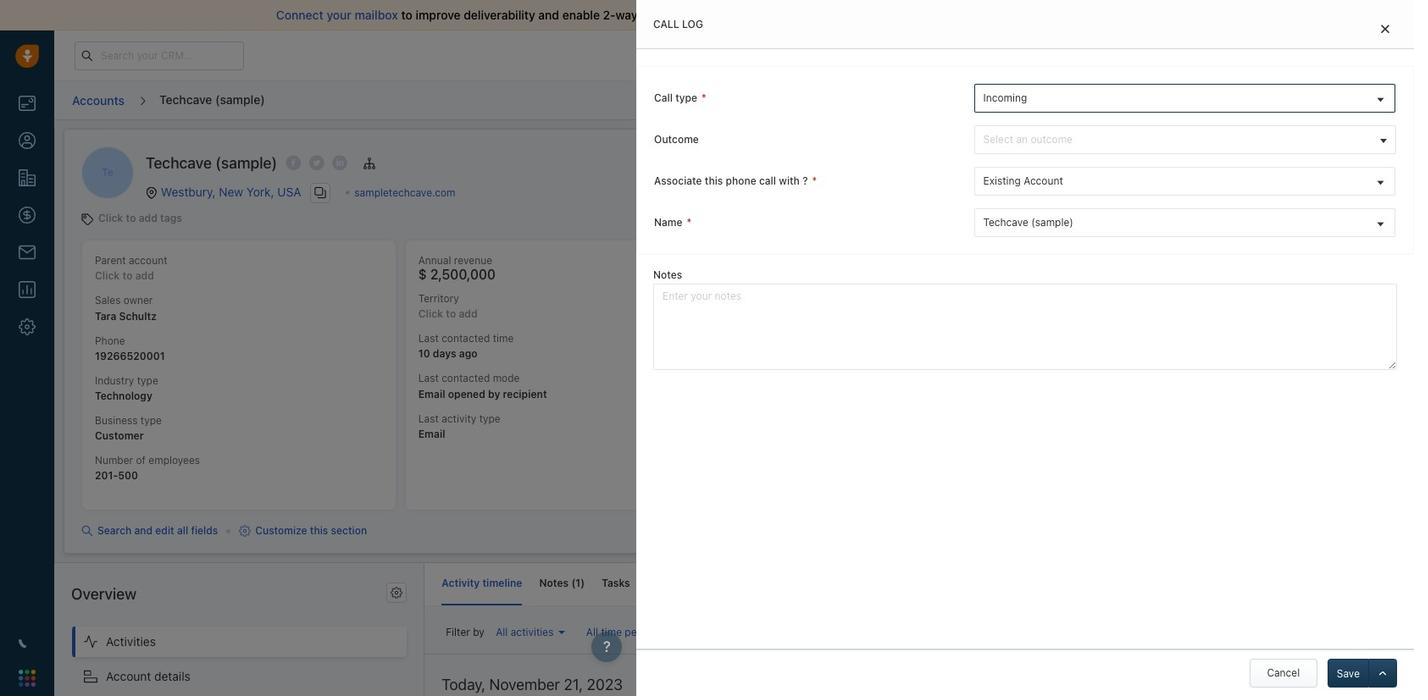 Task type: locate. For each thing, give the bounding box(es) containing it.
by right filter
[[473, 626, 485, 639]]

0 horizontal spatial all
[[496, 626, 508, 639]]

1 vertical spatial account
[[106, 670, 151, 684]]

account
[[1024, 175, 1064, 187], [106, 670, 151, 684]]

notes inside dialog
[[654, 269, 683, 281]]

number of employees 201-500
[[95, 454, 200, 483]]

2 all from the left
[[587, 626, 599, 639]]

0 horizontal spatial activities
[[511, 626, 554, 639]]

1
[[576, 578, 581, 590], [706, 626, 711, 639]]

contacted inside 'last contacted mode email opened by recipient'
[[442, 372, 490, 385]]

select an outcome button
[[975, 125, 1397, 154]]

2 vertical spatial (sample)
[[1032, 216, 1074, 229]]

1 vertical spatial email
[[419, 428, 446, 441]]

1 horizontal spatial days
[[1042, 49, 1062, 60]]

activity
[[442, 412, 477, 425]]

techcave (sample) up westbury, new york, usa link
[[146, 154, 277, 172]]

time inside last contacted time 10 days ago
[[493, 333, 514, 345]]

parent account click to add
[[95, 255, 167, 283]]

days inside last contacted time 10 days ago
[[433, 348, 457, 361]]

timeline
[[483, 578, 523, 590]]

1 horizontal spatial this
[[705, 175, 723, 187]]

time left periods
[[601, 626, 622, 639]]

21,
[[564, 676, 583, 694]]

0 vertical spatial by
[[488, 388, 500, 401]]

last inside last activity type email
[[419, 412, 439, 425]]

1 vertical spatial of
[[136, 454, 146, 467]]

show deal activities
[[797, 625, 892, 638]]

all inside 'button'
[[587, 626, 599, 639]]

all for all time periods
[[587, 626, 599, 639]]

click inside parent account click to add
[[95, 270, 120, 283]]

outcome
[[655, 133, 699, 146]]

0 vertical spatial call
[[654, 18, 680, 31]]

1 vertical spatial click
[[95, 270, 120, 283]]

and left edit
[[134, 525, 153, 538]]

and
[[539, 8, 560, 22], [134, 525, 153, 538]]

0 horizontal spatial and
[[134, 525, 153, 538]]

0 horizontal spatial by
[[473, 626, 485, 639]]

1 horizontal spatial notes
[[654, 269, 683, 281]]

this for phone
[[705, 175, 723, 187]]

last for last contacted mode email opened by recipient
[[419, 372, 439, 385]]

new
[[219, 184, 243, 199]]

techcave (sample) down search your crm... text field
[[159, 92, 265, 107]]

to down territory
[[446, 308, 456, 321]]

add
[[139, 212, 158, 225], [135, 270, 154, 283], [459, 308, 478, 321]]

Enter your notes text field
[[654, 284, 1398, 371]]

techcave (sample) link
[[975, 209, 1396, 237]]

account details
[[106, 670, 191, 684]]

click to add tags
[[98, 212, 182, 225]]

this left section
[[310, 525, 328, 538]]

1 left contact
[[706, 626, 711, 639]]

cancel button
[[1250, 660, 1318, 688]]

(
[[572, 578, 576, 590]]

of up 500
[[136, 454, 146, 467]]

2 contacted from the top
[[442, 372, 490, 385]]

1 vertical spatial time
[[601, 626, 622, 639]]

email image
[[1247, 48, 1259, 63]]

add inside parent account click to add
[[135, 270, 154, 283]]

1 contacted from the top
[[442, 333, 490, 345]]

1 vertical spatial last
[[419, 372, 439, 385]]

techcave down search your crm... text field
[[159, 92, 212, 107]]

and left enable
[[539, 8, 560, 22]]

1 vertical spatial this
[[310, 525, 328, 538]]

0 vertical spatial account
[[1024, 175, 1064, 187]]

1 vertical spatial techcave (sample)
[[146, 154, 277, 172]]

usa
[[277, 184, 301, 199]]

type up outcome
[[676, 92, 698, 104]]

notes left (
[[540, 578, 569, 590]]

1 horizontal spatial by
[[488, 388, 500, 401]]

1 horizontal spatial of
[[671, 8, 682, 22]]

activities up today, november 21, 2023
[[511, 626, 554, 639]]

tara
[[95, 310, 116, 323]]

close image
[[1382, 24, 1390, 34]]

2 vertical spatial techcave (sample)
[[984, 216, 1074, 229]]

last left the 'activity'
[[419, 412, 439, 425]]

techcave (sample) down existing account
[[984, 216, 1074, 229]]

your
[[327, 8, 352, 22]]

to right the mailbox
[[401, 8, 413, 22]]

outcome
[[1031, 133, 1073, 146]]

0 vertical spatial this
[[705, 175, 723, 187]]

notes
[[654, 269, 683, 281], [540, 578, 569, 590]]

november
[[490, 676, 560, 694]]

0 vertical spatial time
[[493, 333, 514, 345]]

email left opened
[[419, 388, 446, 401]]

last up 10 on the left
[[419, 333, 439, 345]]

click up the parent
[[98, 212, 123, 225]]

call up outcome
[[655, 92, 673, 104]]

notes down name
[[654, 269, 683, 281]]

to inside parent account click to add
[[122, 270, 133, 283]]

contacted up ago
[[442, 333, 490, 345]]

19266520001
[[95, 350, 165, 363]]

sync
[[641, 8, 667, 22]]

email for contacted
[[419, 388, 446, 401]]

of
[[671, 8, 682, 22], [136, 454, 146, 467]]

add down account
[[135, 270, 154, 283]]

1 horizontal spatial activities
[[849, 625, 892, 638]]

freshworks switcher image
[[19, 670, 36, 687]]

days right 21
[[1042, 49, 1062, 60]]

select an outcome
[[984, 133, 1073, 146]]

mng settings image
[[391, 588, 403, 599]]

call type
[[655, 92, 698, 104]]

time up the mode
[[493, 333, 514, 345]]

0 vertical spatial last
[[419, 333, 439, 345]]

techcave (sample)
[[159, 92, 265, 107], [146, 154, 277, 172], [984, 216, 1074, 229]]

york,
[[247, 184, 274, 199]]

contacted for days
[[442, 333, 490, 345]]

email down the 'activity'
[[419, 428, 446, 441]]

1 vertical spatial by
[[473, 626, 485, 639]]

3 last from the top
[[419, 412, 439, 425]]

ends
[[994, 49, 1016, 60]]

facebook circled image
[[286, 154, 301, 172]]

account down activities
[[106, 670, 151, 684]]

1 horizontal spatial account
[[1024, 175, 1064, 187]]

0 vertical spatial of
[[671, 8, 682, 22]]

last contacted mode email opened by recipient
[[419, 372, 547, 401]]

1 left tasks
[[576, 578, 581, 590]]

all for all activities
[[496, 626, 508, 639]]

phone
[[95, 335, 125, 347]]

type right business
[[141, 414, 162, 427]]

call left the 'log'
[[654, 18, 680, 31]]

0 horizontal spatial time
[[493, 333, 514, 345]]

1 email from the top
[[419, 388, 446, 401]]

of left the 'log'
[[671, 8, 682, 22]]

last
[[419, 333, 439, 345], [419, 372, 439, 385], [419, 412, 439, 425]]

all activities
[[496, 626, 554, 639]]

contacted inside last contacted time 10 days ago
[[442, 333, 490, 345]]

1 horizontal spatial and
[[539, 8, 560, 22]]

type up technology
[[137, 375, 158, 387]]

account inside dialog
[[1024, 175, 1064, 187]]

type inside the business type customer
[[141, 414, 162, 427]]

industry type technology
[[95, 375, 158, 403]]

click inside territory click to add
[[419, 308, 443, 321]]

phone 19266520001
[[95, 335, 165, 363]]

1 horizontal spatial 1
[[706, 626, 711, 639]]

0 vertical spatial techcave
[[159, 92, 212, 107]]

1 vertical spatial call
[[655, 92, 673, 104]]

type inside last activity type email
[[480, 412, 501, 425]]

2 vertical spatial add
[[459, 308, 478, 321]]

task button
[[976, 86, 1033, 115]]

by down the mode
[[488, 388, 500, 401]]

contacted up opened
[[442, 372, 490, 385]]

and inside search and edit all fields link
[[134, 525, 153, 538]]

click down territory
[[419, 308, 443, 321]]

improve
[[416, 8, 461, 22]]

2 vertical spatial techcave
[[984, 216, 1029, 229]]

10
[[419, 348, 430, 361]]

1 vertical spatial contacted
[[442, 372, 490, 385]]

0 vertical spatial notes
[[654, 269, 683, 281]]

notes for notes
[[654, 269, 683, 281]]

1 vertical spatial add
[[135, 270, 154, 283]]

201-
[[95, 470, 118, 483]]

0 horizontal spatial this
[[310, 525, 328, 538]]

add up last contacted time 10 days ago
[[459, 308, 478, 321]]

0 horizontal spatial days
[[433, 348, 457, 361]]

time inside 'button'
[[601, 626, 622, 639]]

type right the 'activity'
[[480, 412, 501, 425]]

1 vertical spatial and
[[134, 525, 153, 538]]

2 vertical spatial click
[[419, 308, 443, 321]]

plans
[[1134, 48, 1161, 61]]

2023
[[587, 676, 623, 694]]

1 vertical spatial 1
[[706, 626, 711, 639]]

trial
[[974, 49, 992, 60]]

today, november 21, 2023
[[442, 676, 623, 694]]

to left tags
[[126, 212, 136, 225]]

this inside "link"
[[310, 525, 328, 538]]

territory click to add
[[419, 293, 478, 321]]

schultz
[[119, 310, 157, 323]]

(sample)
[[215, 92, 265, 107], [216, 154, 277, 172], [1032, 216, 1074, 229]]

all left periods
[[587, 626, 599, 639]]

linkedin circled image
[[332, 154, 348, 172]]

all right filter by
[[496, 626, 508, 639]]

1 horizontal spatial all
[[587, 626, 599, 639]]

last down 10 on the left
[[419, 372, 439, 385]]

email inside last activity type email
[[419, 428, 446, 441]]

today,
[[442, 676, 486, 694]]

incoming link
[[975, 85, 1396, 112]]

call
[[654, 18, 680, 31], [655, 92, 673, 104]]

1 vertical spatial notes
[[540, 578, 569, 590]]

this left phone
[[705, 175, 723, 187]]

1 vertical spatial days
[[433, 348, 457, 361]]

1 horizontal spatial time
[[601, 626, 622, 639]]

business
[[95, 414, 138, 427]]

log
[[682, 18, 704, 31]]

save
[[1338, 668, 1361, 681]]

existing account
[[984, 175, 1064, 187]]

2 email from the top
[[419, 428, 446, 441]]

0 horizontal spatial 1
[[576, 578, 581, 590]]

email inside 'last contacted mode email opened by recipient'
[[419, 388, 446, 401]]

account right existing
[[1024, 175, 1064, 187]]

2-
[[603, 8, 616, 22]]

2 vertical spatial last
[[419, 412, 439, 425]]

0 vertical spatial techcave (sample)
[[159, 92, 265, 107]]

associate this phone call with ?
[[655, 175, 808, 187]]

2,500,000
[[431, 267, 496, 283]]

last for last contacted time 10 days ago
[[419, 333, 439, 345]]

days right 10 on the left
[[433, 348, 457, 361]]

0 horizontal spatial of
[[136, 454, 146, 467]]

email
[[419, 388, 446, 401], [419, 428, 446, 441]]

type
[[676, 92, 698, 104], [137, 375, 158, 387], [480, 412, 501, 425], [141, 414, 162, 427]]

activities right the deal
[[849, 625, 892, 638]]

call
[[760, 175, 777, 187]]

type for industry type technology
[[137, 375, 158, 387]]

0 vertical spatial contacted
[[442, 333, 490, 345]]

techcave down existing
[[984, 216, 1029, 229]]

0 horizontal spatial account
[[106, 670, 151, 684]]

to down the parent
[[122, 270, 133, 283]]

techcave inside dialog
[[984, 216, 1029, 229]]

0 vertical spatial email
[[419, 388, 446, 401]]

add left tags
[[139, 212, 158, 225]]

type inside dialog
[[676, 92, 698, 104]]

to
[[401, 8, 413, 22], [126, 212, 136, 225], [122, 270, 133, 283], [446, 308, 456, 321]]

techcave up westbury,
[[146, 154, 212, 172]]

1 all from the left
[[496, 626, 508, 639]]

1 last from the top
[[419, 333, 439, 345]]

this inside dialog
[[705, 175, 723, 187]]

last activity type email
[[419, 412, 501, 441]]

all
[[496, 626, 508, 639], [587, 626, 599, 639]]

2 last from the top
[[419, 372, 439, 385]]

techcave
[[159, 92, 212, 107], [146, 154, 212, 172], [984, 216, 1029, 229]]

type inside 'industry type technology'
[[137, 375, 158, 387]]

0 horizontal spatial notes
[[540, 578, 569, 590]]

last inside 'last contacted mode email opened by recipient'
[[419, 372, 439, 385]]

westbury, new york, usa
[[161, 184, 301, 199]]

sampletechcave.com
[[355, 186, 456, 199]]

no meetings found
[[768, 368, 874, 383]]

dialog
[[637, 0, 1415, 697]]

with
[[779, 175, 800, 187]]

all
[[177, 525, 188, 538]]

click down the parent
[[95, 270, 120, 283]]

section
[[331, 525, 367, 538]]

last inside last contacted time 10 days ago
[[419, 333, 439, 345]]



Task type: vqa. For each thing, say whether or not it's contained in the screenshot.


Task type: describe. For each thing, give the bounding box(es) containing it.
show
[[797, 625, 823, 638]]

technology
[[95, 390, 153, 403]]

add inside territory click to add
[[459, 308, 478, 321]]

tasks
[[602, 578, 631, 590]]

fields
[[191, 525, 218, 538]]

0 vertical spatial days
[[1042, 49, 1062, 60]]

business type customer
[[95, 414, 162, 443]]

this for section
[[310, 525, 328, 538]]

account
[[129, 255, 167, 267]]

Search your CRM... text field
[[75, 41, 244, 70]]

employees
[[149, 454, 200, 467]]

notes ( 1 )
[[540, 578, 585, 590]]

cancel
[[1268, 667, 1301, 680]]

all activities link
[[492, 622, 570, 643]]

customize this section
[[255, 525, 367, 538]]

filter by
[[446, 626, 485, 639]]

an
[[1017, 133, 1028, 146]]

(sample) inside dialog
[[1032, 216, 1074, 229]]

contacted for opened
[[442, 372, 490, 385]]

number
[[95, 454, 133, 467]]

accounts
[[72, 93, 125, 107]]

$3.2k
[[958, 283, 988, 295]]

twitter circled image
[[309, 154, 324, 172]]

deliverability
[[464, 8, 536, 22]]

task
[[1001, 94, 1023, 106]]

to inside territory click to add
[[446, 308, 456, 321]]

edit
[[155, 525, 174, 538]]

0 vertical spatial and
[[539, 8, 560, 22]]

0 vertical spatial click
[[98, 212, 123, 225]]

tags
[[160, 212, 182, 225]]

mode
[[493, 372, 520, 385]]

1 contact button
[[685, 622, 765, 643]]

details
[[154, 670, 191, 684]]

1 vertical spatial techcave
[[146, 154, 212, 172]]

ago
[[459, 348, 478, 361]]

accounts link
[[71, 87, 126, 114]]

all time periods button
[[582, 622, 677, 643]]

by inside 'last contacted mode email opened by recipient'
[[488, 388, 500, 401]]

sampletechcave.com link
[[355, 186, 456, 199]]

conversations.
[[718, 8, 800, 22]]

existing account link
[[975, 168, 1396, 195]]

activity timeline
[[442, 578, 523, 590]]

in
[[1018, 49, 1026, 60]]

search
[[97, 525, 132, 538]]

overview
[[71, 586, 137, 604]]

techcave (sample) inside techcave (sample) link
[[984, 216, 1074, 229]]

1 inside 1 contact button
[[706, 626, 711, 639]]

500
[[118, 470, 138, 483]]

westbury,
[[161, 184, 216, 199]]

mailbox
[[355, 8, 398, 22]]

0 vertical spatial 1
[[576, 578, 581, 590]]

filter
[[446, 626, 470, 639]]

annual revenue $ 2,500,000
[[419, 255, 496, 283]]

email for activity
[[419, 428, 446, 441]]

name
[[655, 216, 683, 229]]

save button
[[1328, 660, 1369, 688]]

0 vertical spatial (sample)
[[215, 92, 265, 107]]

periods
[[625, 626, 661, 639]]

search and edit all fields
[[97, 525, 218, 538]]

parent
[[95, 255, 126, 267]]

0 vertical spatial add
[[139, 212, 158, 225]]

activity
[[442, 578, 480, 590]]

21
[[1029, 49, 1039, 60]]

sales
[[95, 295, 121, 307]]

type for call type
[[676, 92, 698, 104]]

customize
[[255, 525, 307, 538]]

qualification:
[[772, 282, 835, 295]]

customer
[[95, 430, 144, 443]]

last for last activity type email
[[419, 412, 439, 425]]

call for call type
[[655, 92, 673, 104]]

territory
[[419, 293, 459, 305]]

dialog containing call log
[[637, 0, 1415, 697]]

of inside the number of employees 201-500
[[136, 454, 146, 467]]

way
[[616, 8, 638, 22]]

select
[[984, 133, 1014, 146]]

call for call log
[[654, 18, 680, 31]]

1 vertical spatial (sample)
[[216, 154, 277, 172]]

$
[[419, 267, 427, 283]]

incoming
[[984, 92, 1028, 104]]

contact
[[713, 626, 750, 639]]

qualification: $566.66k
[[772, 282, 887, 295]]

activities
[[106, 635, 156, 649]]

notes for notes ( 1 )
[[540, 578, 569, 590]]

recipient
[[503, 388, 547, 401]]

type for business type customer
[[141, 414, 162, 427]]

westbury, new york, usa link
[[161, 184, 301, 199]]

annual
[[419, 255, 451, 267]]

negotiation:
[[898, 282, 956, 295]]

associate
[[655, 175, 702, 187]]

customize this section link
[[239, 524, 367, 539]]

your
[[951, 49, 972, 60]]

?
[[803, 175, 808, 187]]

connect your mailbox link
[[276, 8, 401, 22]]



